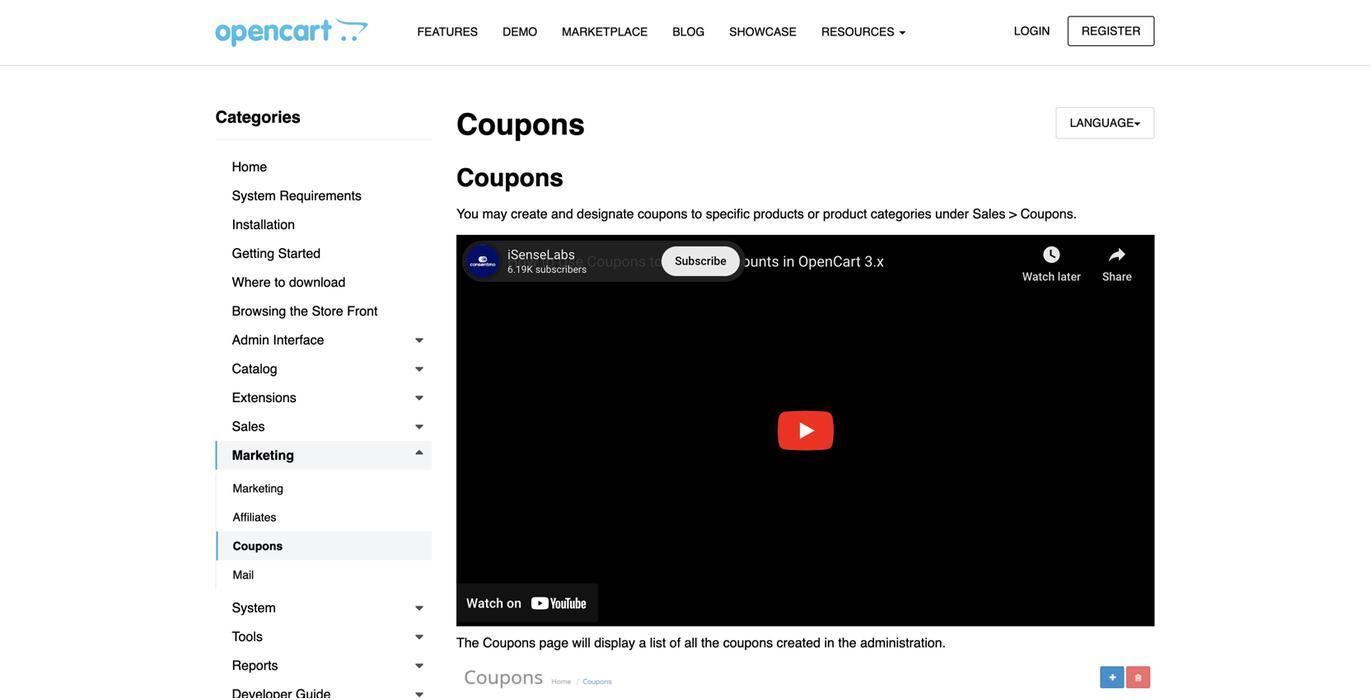 Task type: locate. For each thing, give the bounding box(es) containing it.
0 vertical spatial to
[[691, 206, 702, 221]]

affiliates
[[233, 511, 276, 524]]

under
[[936, 206, 969, 221]]

coupons
[[638, 206, 688, 221], [723, 635, 773, 650]]

and
[[551, 206, 573, 221]]

administration.
[[860, 635, 946, 650]]

coupons right designate
[[638, 206, 688, 221]]

system up tools
[[232, 600, 276, 615]]

marketing link up the coupons link
[[216, 474, 432, 503]]

to right where
[[275, 274, 286, 290]]

download
[[289, 274, 346, 290]]

marketing up affiliates
[[233, 482, 283, 495]]

1 vertical spatial to
[[275, 274, 286, 290]]

blog
[[673, 25, 705, 38]]

admin
[[232, 332, 269, 347]]

the
[[457, 635, 479, 650]]

to
[[691, 206, 702, 221], [275, 274, 286, 290]]

the left the store
[[290, 303, 308, 319]]

coupons
[[457, 108, 585, 142], [457, 164, 564, 192], [233, 539, 283, 553], [483, 635, 536, 650]]

getting started
[[232, 246, 321, 261]]

1 vertical spatial system
[[232, 600, 276, 615]]

store
[[312, 303, 343, 319]]

0 horizontal spatial the
[[290, 303, 308, 319]]

browsing the store front
[[232, 303, 378, 319]]

product
[[823, 206, 867, 221]]

sales left >
[[973, 206, 1006, 221]]

1 horizontal spatial to
[[691, 206, 702, 221]]

interface
[[273, 332, 324, 347]]

where to download link
[[216, 268, 432, 297]]

reports link
[[216, 651, 432, 680]]

0 vertical spatial coupons
[[638, 206, 688, 221]]

system
[[232, 188, 276, 203], [232, 600, 276, 615]]

you
[[457, 206, 479, 221]]

extensions
[[232, 390, 297, 405]]

where
[[232, 274, 271, 290]]

will
[[572, 635, 591, 650]]

mail
[[233, 568, 254, 581]]

1 horizontal spatial the
[[701, 635, 720, 650]]

getting
[[232, 246, 275, 261]]

1 horizontal spatial coupons
[[723, 635, 773, 650]]

sales down extensions
[[232, 419, 265, 434]]

created
[[777, 635, 821, 650]]

system requirements
[[232, 188, 362, 203]]

create
[[511, 206, 548, 221]]

getting started link
[[216, 239, 432, 268]]

coupons left created
[[723, 635, 773, 650]]

admin interface link
[[216, 326, 432, 354]]

categories
[[871, 206, 932, 221]]

0 horizontal spatial sales
[[232, 419, 265, 434]]

started
[[278, 246, 321, 261]]

0 vertical spatial system
[[232, 188, 276, 203]]

the right all
[[701, 635, 720, 650]]

in
[[825, 635, 835, 650]]

system down home
[[232, 188, 276, 203]]

display
[[594, 635, 635, 650]]

reports
[[232, 658, 278, 673]]

0 vertical spatial marketing
[[232, 448, 294, 463]]

1 vertical spatial coupons
[[723, 635, 773, 650]]

1 vertical spatial marketing link
[[216, 474, 432, 503]]

1 system from the top
[[232, 188, 276, 203]]

marketplace
[[562, 25, 648, 38]]

list
[[650, 635, 666, 650]]

opencart - open source shopping cart solution image
[[216, 17, 368, 47]]

coupons link
[[216, 532, 432, 560]]

showcase link
[[717, 17, 809, 46]]

0 horizontal spatial to
[[275, 274, 286, 290]]

sales
[[973, 206, 1006, 221], [232, 419, 265, 434]]

the
[[290, 303, 308, 319], [701, 635, 720, 650], [838, 635, 857, 650]]

the right in
[[838, 635, 857, 650]]

language
[[1070, 116, 1134, 129]]

1 vertical spatial marketing
[[233, 482, 283, 495]]

catalog link
[[216, 354, 432, 383]]

marketing link
[[216, 441, 432, 470], [216, 474, 432, 503]]

to left specific
[[691, 206, 702, 221]]

resources link
[[809, 17, 919, 46]]

marketing for the top 'marketing' link
[[232, 448, 294, 463]]

requirements
[[280, 188, 362, 203]]

0 vertical spatial sales
[[973, 206, 1006, 221]]

demo
[[503, 25, 537, 38]]

2 system from the top
[[232, 600, 276, 615]]

demo link
[[491, 17, 550, 46]]

marketing
[[232, 448, 294, 463], [233, 482, 283, 495]]

designate
[[577, 206, 634, 221]]

0 vertical spatial marketing link
[[216, 441, 432, 470]]

browsing the store front link
[[216, 297, 432, 326]]

marketing link down extensions link at the left bottom of page
[[216, 441, 432, 470]]

system inside 'link'
[[232, 600, 276, 615]]

extensions link
[[216, 383, 432, 412]]

front
[[347, 303, 378, 319]]

or
[[808, 206, 820, 221]]

all
[[685, 635, 698, 650]]

0 horizontal spatial coupons
[[638, 206, 688, 221]]

specific
[[706, 206, 750, 221]]

marketing down extensions
[[232, 448, 294, 463]]

may
[[483, 206, 507, 221]]

coupon image
[[457, 663, 1155, 698]]

browsing
[[232, 303, 286, 319]]



Task type: vqa. For each thing, say whether or not it's contained in the screenshot.
'YOU'
yes



Task type: describe. For each thing, give the bounding box(es) containing it.
tools link
[[216, 622, 432, 651]]

you may create and designate coupons to specific products or product categories under sales > coupons.
[[457, 206, 1077, 221]]

features link
[[405, 17, 491, 46]]

blog link
[[660, 17, 717, 46]]

login link
[[1000, 16, 1064, 46]]

language button
[[1056, 107, 1155, 139]]

marketing for 'marketing' link to the bottom
[[233, 482, 283, 495]]

register
[[1082, 24, 1141, 37]]

2 horizontal spatial the
[[838, 635, 857, 650]]

installation link
[[216, 210, 432, 239]]

1 vertical spatial sales
[[232, 419, 265, 434]]

login
[[1014, 24, 1050, 37]]

a
[[639, 635, 646, 650]]

features
[[417, 25, 478, 38]]

marketplace link
[[550, 17, 660, 46]]

system for system requirements
[[232, 188, 276, 203]]

system requirements link
[[216, 181, 432, 210]]

system link
[[216, 593, 432, 622]]

home
[[232, 159, 267, 174]]

resources
[[822, 25, 898, 38]]

coupons.
[[1021, 206, 1077, 221]]

the coupons page will display a list of all the coupons created in the administration.
[[457, 635, 946, 650]]

affiliates link
[[216, 503, 432, 532]]

catalog
[[232, 361, 277, 376]]

where to download
[[232, 274, 346, 290]]

tools
[[232, 629, 263, 644]]

page
[[539, 635, 569, 650]]

mail link
[[216, 560, 432, 589]]

sales link
[[216, 412, 432, 441]]

register link
[[1068, 16, 1155, 46]]

categories
[[216, 108, 301, 127]]

>
[[1010, 206, 1017, 221]]

admin interface
[[232, 332, 324, 347]]

showcase
[[730, 25, 797, 38]]

products
[[754, 206, 804, 221]]

system for system
[[232, 600, 276, 615]]

installation
[[232, 217, 295, 232]]

of
[[670, 635, 681, 650]]

1 horizontal spatial sales
[[973, 206, 1006, 221]]

home link
[[216, 152, 432, 181]]



